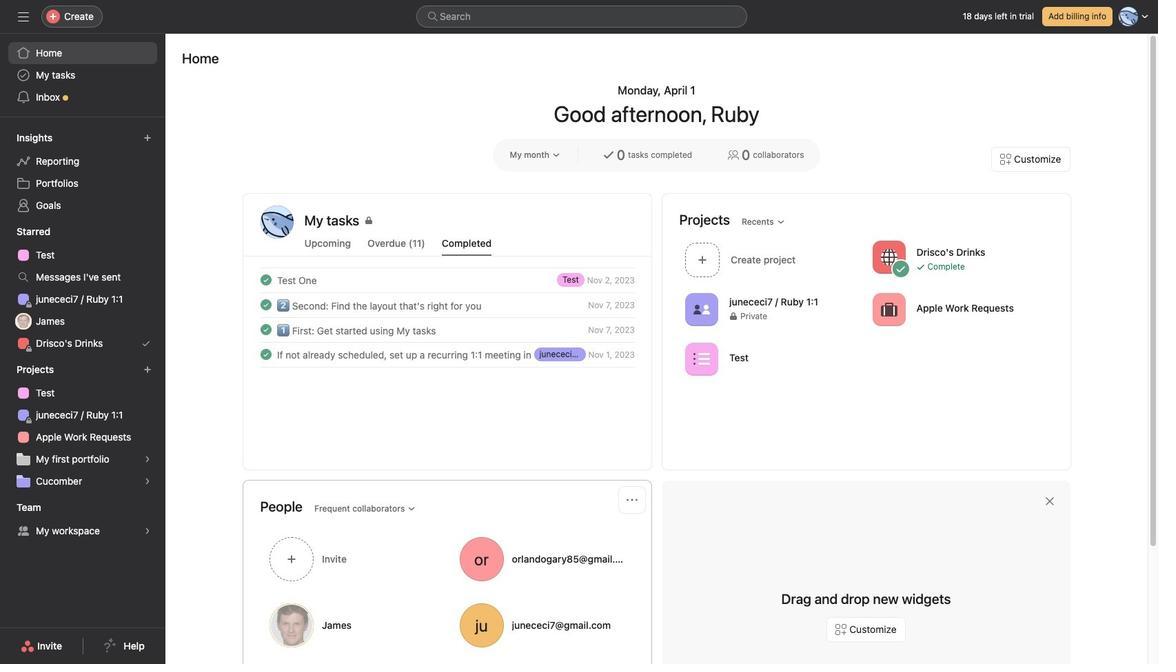 Task type: vqa. For each thing, say whether or not it's contained in the screenshot.
1st Completed icon from the bottom of the page
yes



Task type: locate. For each thing, give the bounding box(es) containing it.
2 vertical spatial completed checkbox
[[258, 346, 274, 363]]

completed image
[[258, 297, 274, 313], [258, 321, 274, 338]]

0 vertical spatial completed image
[[258, 272, 274, 288]]

completed image for completed option
[[258, 297, 274, 313]]

list item
[[244, 268, 651, 292], [244, 292, 651, 317], [244, 317, 651, 342], [244, 342, 651, 367]]

1 completed checkbox from the top
[[258, 272, 274, 288]]

2 completed image from the top
[[258, 346, 274, 363]]

completed image for 1st completed checkbox from the bottom
[[258, 346, 274, 363]]

4 list item from the top
[[244, 342, 651, 367]]

0 vertical spatial completed checkbox
[[258, 272, 274, 288]]

globe image
[[881, 249, 897, 265]]

1 vertical spatial completed image
[[258, 321, 274, 338]]

list box
[[417, 6, 748, 28]]

completed image
[[258, 272, 274, 288], [258, 346, 274, 363]]

completed image down completed option
[[258, 346, 274, 363]]

see details, my first portfolio image
[[143, 455, 152, 464]]

1 completed image from the top
[[258, 272, 274, 288]]

hide sidebar image
[[18, 11, 29, 22]]

2 completed image from the top
[[258, 321, 274, 338]]

insights element
[[0, 126, 166, 219]]

3 list item from the top
[[244, 317, 651, 342]]

1 completed image from the top
[[258, 297, 274, 313]]

list image
[[694, 351, 710, 367]]

0 vertical spatial completed image
[[258, 297, 274, 313]]

completed image for 3rd completed checkbox from the bottom
[[258, 272, 274, 288]]

see details, cucomber image
[[143, 477, 152, 486]]

new insights image
[[143, 134, 152, 142]]

view profile image
[[260, 206, 293, 239]]

completed image up completed option
[[258, 272, 274, 288]]

see details, my workspace image
[[143, 527, 152, 535]]

Completed checkbox
[[258, 272, 274, 288], [258, 321, 274, 338], [258, 346, 274, 363]]

Completed checkbox
[[258, 297, 274, 313]]

1 vertical spatial completed checkbox
[[258, 321, 274, 338]]

1 vertical spatial completed image
[[258, 346, 274, 363]]

2 completed checkbox from the top
[[258, 321, 274, 338]]

projects element
[[0, 357, 166, 495]]

new project or portfolio image
[[143, 366, 152, 374]]



Task type: describe. For each thing, give the bounding box(es) containing it.
3 completed checkbox from the top
[[258, 346, 274, 363]]

teams element
[[0, 495, 166, 545]]

people image
[[694, 301, 710, 318]]

global element
[[0, 34, 166, 117]]

dismiss image
[[1045, 496, 1056, 507]]

briefcase image
[[881, 301, 897, 318]]

actions image
[[627, 495, 638, 506]]

starred element
[[0, 219, 166, 357]]

1 list item from the top
[[244, 268, 651, 292]]

completed image for second completed checkbox from the bottom of the page
[[258, 321, 274, 338]]

2 list item from the top
[[244, 292, 651, 317]]



